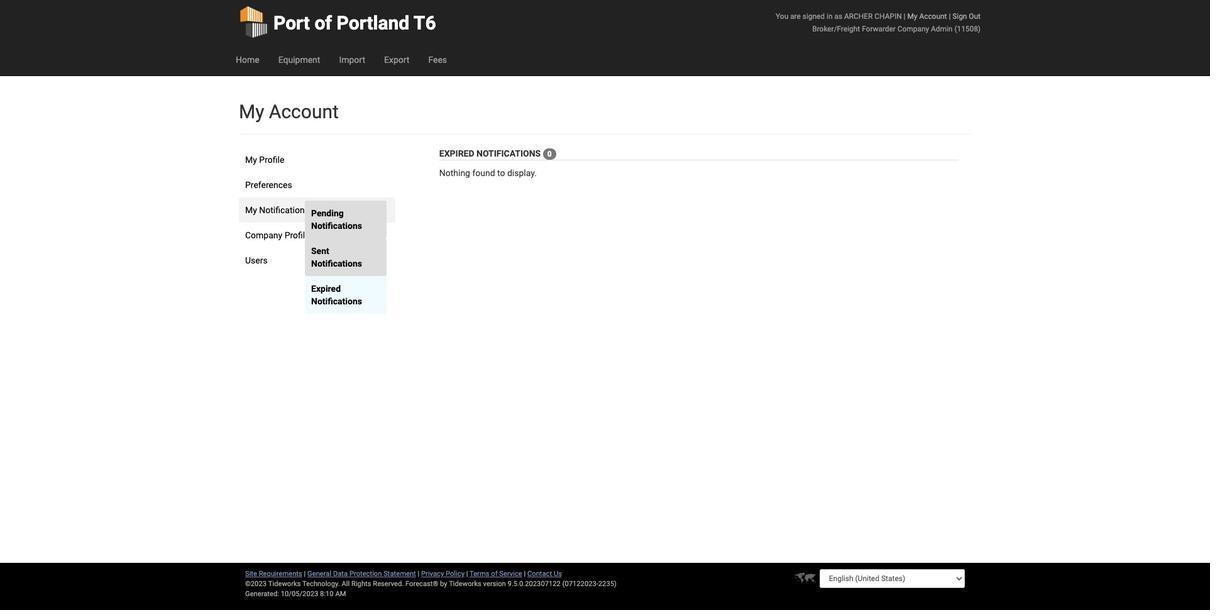Task type: describe. For each thing, give the bounding box(es) containing it.
version
[[484, 580, 506, 588]]

in
[[827, 12, 833, 21]]

forecast®
[[406, 580, 439, 588]]

| up 9.5.0.202307122
[[524, 570, 526, 578]]

equipment
[[278, 55, 320, 65]]

sent
[[311, 246, 329, 256]]

terms of service link
[[470, 570, 523, 578]]

expired notifications
[[311, 284, 362, 306]]

notifications for sent notifications
[[311, 259, 362, 269]]

generated:
[[245, 590, 279, 598]]

users
[[245, 255, 268, 265]]

company inside the you are signed in as archer chapin | my account | sign out broker/freight forwarder company admin (11508)
[[898, 25, 930, 33]]

export
[[384, 55, 410, 65]]

my account link
[[908, 12, 948, 21]]

am
[[336, 590, 346, 598]]

archer
[[845, 12, 873, 21]]

you are signed in as archer chapin | my account | sign out broker/freight forwarder company admin (11508)
[[776, 12, 981, 33]]

8:10
[[320, 590, 334, 598]]

expired for expired notifications
[[311, 284, 341, 294]]

sign out link
[[953, 12, 981, 21]]

signed
[[803, 12, 825, 21]]

data
[[333, 570, 348, 578]]

nothing found to display.
[[440, 168, 537, 178]]

9.5.0.202307122
[[508, 580, 561, 588]]

out
[[970, 12, 981, 21]]

t6
[[414, 12, 436, 34]]

notifications for expired notifications
[[311, 296, 362, 306]]

policy
[[446, 570, 465, 578]]

general
[[308, 570, 332, 578]]

pending
[[311, 208, 344, 218]]

requirements
[[259, 570, 302, 578]]

port of portland t6
[[274, 12, 436, 34]]

0 vertical spatial of
[[315, 12, 332, 34]]

chapin
[[875, 12, 903, 21]]

rights
[[352, 580, 371, 588]]

service
[[500, 570, 523, 578]]

as
[[835, 12, 843, 21]]

| left general
[[304, 570, 306, 578]]

admin
[[932, 25, 953, 33]]

| left sign
[[950, 12, 951, 21]]

reserved.
[[373, 580, 404, 588]]

home
[[236, 55, 260, 65]]

of inside "site requirements | general data protection statement | privacy policy | terms of service | contact us ©2023 tideworks technology. all rights reserved. forecast® by tideworks version 9.5.0.202307122 (07122023-2235) generated: 10/05/2023 8:10 am"
[[491, 570, 498, 578]]

| right chapin
[[904, 12, 906, 21]]

sign
[[953, 12, 968, 21]]

my notifications
[[245, 205, 309, 215]]

expired for expired notifications 0
[[440, 148, 475, 159]]

notifications for expired notifications 0
[[477, 148, 541, 159]]

import
[[339, 55, 365, 65]]

export button
[[375, 44, 419, 75]]

contact us link
[[528, 570, 562, 578]]

my inside the you are signed in as archer chapin | my account | sign out broker/freight forwarder company admin (11508)
[[908, 12, 918, 21]]

site
[[245, 570, 257, 578]]

to
[[498, 168, 505, 178]]

found
[[473, 168, 495, 178]]

my account
[[239, 101, 339, 123]]

port
[[274, 12, 310, 34]]

equipment button
[[269, 44, 330, 75]]

pending notifications
[[311, 208, 362, 231]]



Task type: vqa. For each thing, say whether or not it's contained in the screenshot.
Created *
no



Task type: locate. For each thing, give the bounding box(es) containing it.
1 horizontal spatial of
[[491, 570, 498, 578]]

site requirements | general data protection statement | privacy policy | terms of service | contact us ©2023 tideworks technology. all rights reserved. forecast® by tideworks version 9.5.0.202307122 (07122023-2235) generated: 10/05/2023 8:10 am
[[245, 570, 617, 598]]

my right chapin
[[908, 12, 918, 21]]

my up preferences
[[245, 155, 257, 165]]

2235)
[[599, 580, 617, 588]]

profile down my notifications in the top left of the page
[[285, 230, 310, 240]]

notifications up to
[[477, 148, 541, 159]]

protection
[[350, 570, 382, 578]]

|
[[904, 12, 906, 21], [950, 12, 951, 21], [304, 570, 306, 578], [418, 570, 420, 578], [467, 570, 468, 578], [524, 570, 526, 578]]

notifications inside expired notifications 0
[[477, 148, 541, 159]]

1 horizontal spatial account
[[920, 12, 948, 21]]

my profile
[[245, 155, 285, 165]]

0
[[548, 150, 552, 159]]

fees
[[429, 55, 447, 65]]

company down "my account" link
[[898, 25, 930, 33]]

account down equipment
[[269, 101, 339, 123]]

forwarder
[[863, 25, 896, 33]]

privacy
[[422, 570, 444, 578]]

company
[[898, 25, 930, 33], [245, 230, 283, 240]]

import button
[[330, 44, 375, 75]]

1 vertical spatial of
[[491, 570, 498, 578]]

notifications up company profile
[[259, 205, 309, 215]]

profile for my profile
[[259, 155, 285, 165]]

expired up nothing on the left of page
[[440, 148, 475, 159]]

notifications down pending
[[311, 221, 362, 231]]

notifications
[[477, 148, 541, 159], [259, 205, 309, 215], [311, 221, 362, 231], [311, 259, 362, 269], [311, 296, 362, 306]]

1 vertical spatial company
[[245, 230, 283, 240]]

profile for company profile
[[285, 230, 310, 240]]

0 horizontal spatial company
[[245, 230, 283, 240]]

notifications for my notifications
[[259, 205, 309, 215]]

general data protection statement link
[[308, 570, 416, 578]]

0 vertical spatial account
[[920, 12, 948, 21]]

of
[[315, 12, 332, 34], [491, 570, 498, 578]]

terms
[[470, 570, 490, 578]]

notifications down sent
[[311, 259, 362, 269]]

expired notifications 0
[[440, 148, 552, 159]]

account
[[920, 12, 948, 21], [269, 101, 339, 123]]

0 horizontal spatial expired
[[311, 284, 341, 294]]

of up version
[[491, 570, 498, 578]]

profile
[[259, 155, 285, 165], [285, 230, 310, 240]]

1 horizontal spatial company
[[898, 25, 930, 33]]

my for my profile
[[245, 155, 257, 165]]

expired inside expired notifications 0
[[440, 148, 475, 159]]

(11508)
[[955, 25, 981, 33]]

account inside the you are signed in as archer chapin | my account | sign out broker/freight forwarder company admin (11508)
[[920, 12, 948, 21]]

my for my notifications
[[245, 205, 257, 215]]

account up admin
[[920, 12, 948, 21]]

portland
[[337, 12, 410, 34]]

home button
[[226, 44, 269, 75]]

1 vertical spatial expired
[[311, 284, 341, 294]]

©2023 tideworks
[[245, 580, 301, 588]]

privacy policy link
[[422, 570, 465, 578]]

sent notifications
[[311, 246, 362, 269]]

fees button
[[419, 44, 457, 75]]

0 vertical spatial profile
[[259, 155, 285, 165]]

port of portland t6 link
[[239, 0, 436, 44]]

display.
[[508, 168, 537, 178]]

0 vertical spatial company
[[898, 25, 930, 33]]

1 horizontal spatial expired
[[440, 148, 475, 159]]

expired down sent notifications
[[311, 284, 341, 294]]

are
[[791, 12, 801, 21]]

1 vertical spatial account
[[269, 101, 339, 123]]

preferences
[[245, 180, 292, 190]]

0 vertical spatial expired
[[440, 148, 475, 159]]

statement
[[384, 570, 416, 578]]

| up forecast®
[[418, 570, 420, 578]]

company profile
[[245, 230, 310, 240]]

nothing
[[440, 168, 471, 178]]

1 vertical spatial profile
[[285, 230, 310, 240]]

notifications down sent notifications
[[311, 296, 362, 306]]

contact
[[528, 570, 552, 578]]

profile up preferences
[[259, 155, 285, 165]]

us
[[554, 570, 562, 578]]

site requirements link
[[245, 570, 302, 578]]

you
[[776, 12, 789, 21]]

company up users
[[245, 230, 283, 240]]

| up tideworks
[[467, 570, 468, 578]]

0 horizontal spatial of
[[315, 12, 332, 34]]

of right port
[[315, 12, 332, 34]]

all
[[342, 580, 350, 588]]

my for my account
[[239, 101, 264, 123]]

notifications for pending notifications
[[311, 221, 362, 231]]

by
[[440, 580, 448, 588]]

10/05/2023
[[281, 590, 318, 598]]

expired inside expired notifications
[[311, 284, 341, 294]]

my
[[908, 12, 918, 21], [239, 101, 264, 123], [245, 155, 257, 165], [245, 205, 257, 215]]

expired
[[440, 148, 475, 159], [311, 284, 341, 294]]

(07122023-
[[563, 580, 599, 588]]

my up my profile
[[239, 101, 264, 123]]

0 horizontal spatial account
[[269, 101, 339, 123]]

technology.
[[303, 580, 340, 588]]

broker/freight
[[813, 25, 861, 33]]

my down preferences
[[245, 205, 257, 215]]

tideworks
[[449, 580, 482, 588]]



